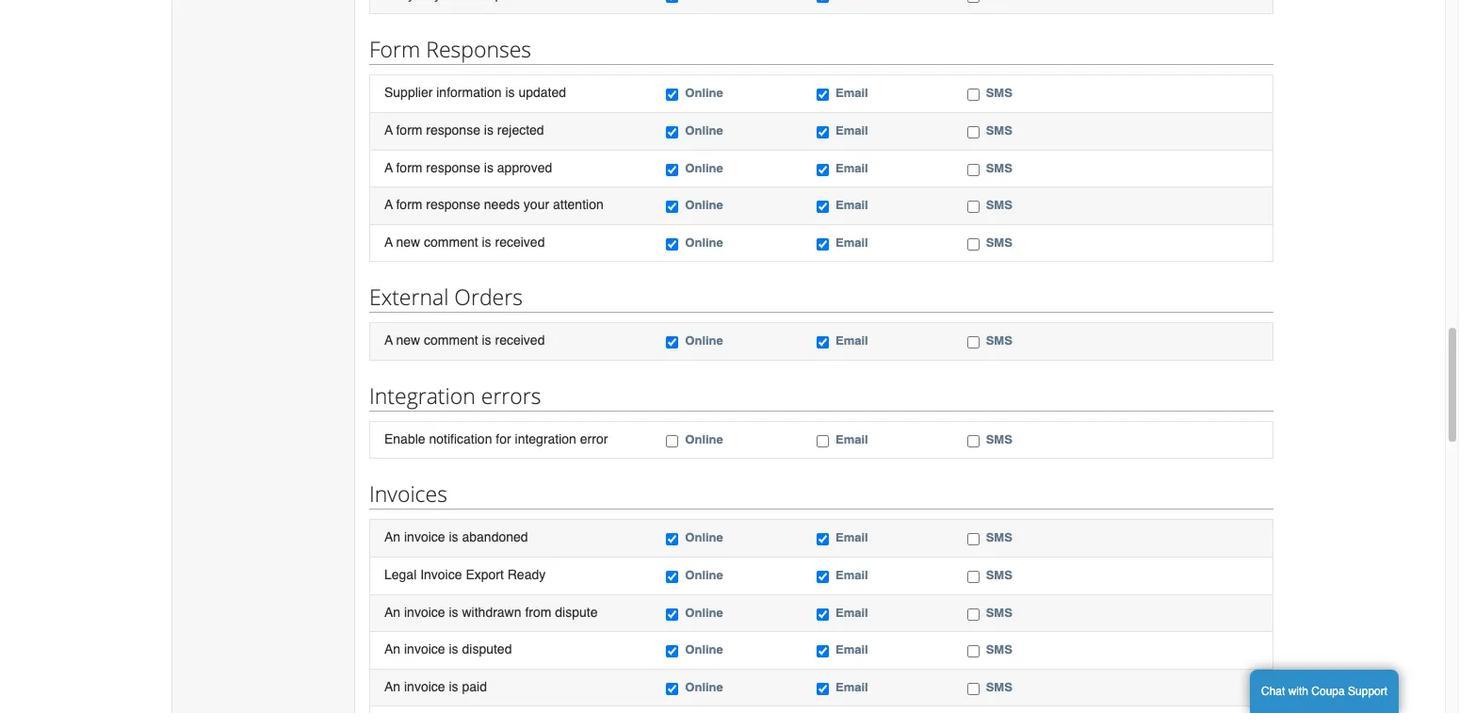 Task type: locate. For each thing, give the bounding box(es) containing it.
legal invoice export ready
[[385, 567, 546, 582]]

None checkbox
[[667, 0, 679, 3], [968, 0, 980, 3], [667, 89, 679, 101], [817, 89, 829, 101], [968, 126, 980, 139], [667, 164, 679, 176], [817, 164, 829, 176], [968, 164, 980, 176], [667, 201, 679, 213], [817, 201, 829, 213], [968, 201, 980, 213], [667, 238, 679, 250], [817, 435, 829, 447], [968, 435, 980, 447], [667, 534, 679, 546], [667, 571, 679, 583], [667, 608, 679, 621], [817, 608, 829, 621], [968, 608, 980, 621], [667, 646, 679, 658], [817, 646, 829, 658], [817, 683, 829, 695], [968, 683, 980, 695], [667, 0, 679, 3], [968, 0, 980, 3], [667, 89, 679, 101], [817, 89, 829, 101], [968, 126, 980, 139], [667, 164, 679, 176], [817, 164, 829, 176], [968, 164, 980, 176], [667, 201, 679, 213], [817, 201, 829, 213], [968, 201, 980, 213], [667, 238, 679, 250], [817, 435, 829, 447], [968, 435, 980, 447], [667, 534, 679, 546], [667, 571, 679, 583], [667, 608, 679, 621], [817, 608, 829, 621], [968, 608, 980, 621], [667, 646, 679, 658], [817, 646, 829, 658], [817, 683, 829, 695], [968, 683, 980, 695]]

2 vertical spatial response
[[426, 197, 481, 212]]

form down the supplier
[[396, 123, 423, 138]]

2 vertical spatial form
[[396, 197, 423, 212]]

6 online from the top
[[685, 334, 724, 348]]

4 invoice from the top
[[404, 679, 445, 694]]

invoice down an invoice is disputed on the left of the page
[[404, 679, 445, 694]]

1 response from the top
[[426, 123, 481, 138]]

invoice
[[404, 530, 445, 545], [404, 605, 445, 620], [404, 642, 445, 657], [404, 679, 445, 694]]

3 response from the top
[[426, 197, 481, 212]]

invoice for paid
[[404, 679, 445, 694]]

invoice for disputed
[[404, 642, 445, 657]]

4 an from the top
[[385, 679, 401, 694]]

3 invoice from the top
[[404, 642, 445, 657]]

invoice for withdrawn
[[404, 605, 445, 620]]

errors
[[481, 381, 541, 411]]

9 email from the top
[[836, 568, 869, 582]]

2 a new comment is received from the top
[[385, 333, 545, 348]]

1 sms from the top
[[986, 86, 1013, 100]]

3 a from the top
[[385, 197, 393, 212]]

2 response from the top
[[426, 160, 481, 175]]

response down a form response is rejected
[[426, 160, 481, 175]]

0 vertical spatial response
[[426, 123, 481, 138]]

form down a form response is approved
[[396, 197, 423, 212]]

invoice
[[420, 567, 462, 582]]

2 invoice from the top
[[404, 605, 445, 620]]

3 an from the top
[[385, 642, 401, 657]]

an
[[385, 530, 401, 545], [385, 605, 401, 620], [385, 642, 401, 657], [385, 679, 401, 694]]

2 an from the top
[[385, 605, 401, 620]]

sms
[[986, 86, 1013, 100], [986, 123, 1013, 138], [986, 161, 1013, 175], [986, 198, 1013, 212], [986, 235, 1013, 249], [986, 334, 1013, 348], [986, 432, 1013, 447], [986, 531, 1013, 545], [986, 568, 1013, 582], [986, 606, 1013, 620], [986, 643, 1013, 657], [986, 680, 1013, 694]]

0 vertical spatial comment
[[424, 234, 478, 249]]

coupa
[[1312, 685, 1346, 698]]

form for a form response needs your attention
[[396, 197, 423, 212]]

is up an invoice is disputed on the left of the page
[[449, 605, 459, 620]]

enable notification for integration error
[[385, 431, 608, 447]]

is
[[506, 85, 515, 100], [484, 123, 494, 138], [484, 160, 494, 175], [482, 234, 492, 249], [482, 333, 492, 348], [449, 530, 459, 545], [449, 605, 459, 620], [449, 642, 459, 657], [449, 679, 459, 694]]

an invoice is paid
[[385, 679, 487, 694]]

orders
[[455, 282, 523, 312]]

new up external
[[396, 234, 420, 249]]

received down orders
[[495, 333, 545, 348]]

1 form from the top
[[396, 123, 423, 138]]

invoices
[[369, 479, 448, 509]]

invoice up invoice
[[404, 530, 445, 545]]

1 an from the top
[[385, 530, 401, 545]]

5 email from the top
[[836, 235, 869, 249]]

a new comment is received down external orders at top
[[385, 333, 545, 348]]

invoice down invoice
[[404, 605, 445, 620]]

9 online from the top
[[685, 568, 724, 582]]

is up legal invoice export ready
[[449, 530, 459, 545]]

online
[[685, 86, 724, 100], [685, 123, 724, 138], [685, 161, 724, 175], [685, 198, 724, 212], [685, 235, 724, 249], [685, 334, 724, 348], [685, 432, 724, 447], [685, 531, 724, 545], [685, 568, 724, 582], [685, 606, 724, 620], [685, 643, 724, 657], [685, 680, 724, 694]]

0 vertical spatial a new comment is received
[[385, 234, 545, 249]]

1 new from the top
[[396, 234, 420, 249]]

a form response needs your attention
[[385, 197, 604, 212]]

a form response is rejected
[[385, 123, 544, 138]]

an up an invoice is paid
[[385, 642, 401, 657]]

2 email from the top
[[836, 123, 869, 138]]

an for an invoice is paid
[[385, 679, 401, 694]]

an for an invoice is disputed
[[385, 642, 401, 657]]

export
[[466, 567, 504, 582]]

2 sms from the top
[[986, 123, 1013, 138]]

3 sms from the top
[[986, 161, 1013, 175]]

for
[[496, 431, 511, 447]]

error
[[580, 431, 608, 447]]

form for a form response is approved
[[396, 160, 423, 175]]

an down legal
[[385, 605, 401, 620]]

is left paid
[[449, 679, 459, 694]]

comment
[[424, 234, 478, 249], [424, 333, 478, 348]]

3 form from the top
[[396, 197, 423, 212]]

attention
[[553, 197, 604, 212]]

0 vertical spatial new
[[396, 234, 420, 249]]

response
[[426, 123, 481, 138], [426, 160, 481, 175], [426, 197, 481, 212]]

is left rejected at the left top
[[484, 123, 494, 138]]

2 online from the top
[[685, 123, 724, 138]]

received down your
[[495, 234, 545, 249]]

1 vertical spatial response
[[426, 160, 481, 175]]

3 online from the top
[[685, 161, 724, 175]]

new down external
[[396, 333, 420, 348]]

received
[[495, 234, 545, 249], [495, 333, 545, 348]]

a new comment is received
[[385, 234, 545, 249], [385, 333, 545, 348]]

1 vertical spatial received
[[495, 333, 545, 348]]

email
[[836, 86, 869, 100], [836, 123, 869, 138], [836, 161, 869, 175], [836, 198, 869, 212], [836, 235, 869, 249], [836, 334, 869, 348], [836, 432, 869, 447], [836, 531, 869, 545], [836, 568, 869, 582], [836, 606, 869, 620], [836, 643, 869, 657], [836, 680, 869, 694]]

form
[[396, 123, 423, 138], [396, 160, 423, 175], [396, 197, 423, 212]]

0 vertical spatial form
[[396, 123, 423, 138]]

support
[[1349, 685, 1388, 698]]

chat with coupa support
[[1262, 685, 1388, 698]]

a
[[385, 123, 393, 138], [385, 160, 393, 175], [385, 197, 393, 212], [385, 234, 393, 249], [385, 333, 393, 348]]

form down a form response is rejected
[[396, 160, 423, 175]]

7 email from the top
[[836, 432, 869, 447]]

an up legal
[[385, 530, 401, 545]]

new
[[396, 234, 420, 249], [396, 333, 420, 348]]

supplier
[[385, 85, 433, 100]]

4 email from the top
[[836, 198, 869, 212]]

is down a form response needs your attention
[[482, 234, 492, 249]]

form for a form response is rejected
[[396, 123, 423, 138]]

1 email from the top
[[836, 86, 869, 100]]

1 invoice from the top
[[404, 530, 445, 545]]

1 vertical spatial new
[[396, 333, 420, 348]]

1 vertical spatial comment
[[424, 333, 478, 348]]

2 form from the top
[[396, 160, 423, 175]]

response down a form response is approved
[[426, 197, 481, 212]]

comment up external orders at top
[[424, 234, 478, 249]]

8 online from the top
[[685, 531, 724, 545]]

1 vertical spatial a new comment is received
[[385, 333, 545, 348]]

invoice up an invoice is paid
[[404, 642, 445, 657]]

0 vertical spatial received
[[495, 234, 545, 249]]

11 online from the top
[[685, 643, 724, 657]]

response up a form response is approved
[[426, 123, 481, 138]]

5 sms from the top
[[986, 235, 1013, 249]]

5 online from the top
[[685, 235, 724, 249]]

4 a from the top
[[385, 234, 393, 249]]

a new comment is received down a form response needs your attention
[[385, 234, 545, 249]]

comment down external orders at top
[[424, 333, 478, 348]]

None checkbox
[[817, 0, 829, 3], [968, 89, 980, 101], [667, 126, 679, 139], [817, 126, 829, 139], [817, 238, 829, 250], [968, 238, 980, 250], [667, 337, 679, 349], [817, 337, 829, 349], [968, 337, 980, 349], [667, 435, 679, 447], [817, 534, 829, 546], [968, 534, 980, 546], [817, 571, 829, 583], [968, 571, 980, 583], [968, 646, 980, 658], [667, 683, 679, 695], [817, 0, 829, 3], [968, 89, 980, 101], [667, 126, 679, 139], [817, 126, 829, 139], [817, 238, 829, 250], [968, 238, 980, 250], [667, 337, 679, 349], [817, 337, 829, 349], [968, 337, 980, 349], [667, 435, 679, 447], [817, 534, 829, 546], [968, 534, 980, 546], [817, 571, 829, 583], [968, 571, 980, 583], [968, 646, 980, 658], [667, 683, 679, 695]]

an down an invoice is disputed on the left of the page
[[385, 679, 401, 694]]

12 email from the top
[[836, 680, 869, 694]]

with
[[1289, 685, 1309, 698]]

1 online from the top
[[685, 86, 724, 100]]

external
[[369, 282, 449, 312]]

legal
[[385, 567, 417, 582]]

1 vertical spatial form
[[396, 160, 423, 175]]

approved
[[497, 160, 552, 175]]

integration
[[515, 431, 577, 447]]



Task type: vqa. For each thing, say whether or not it's contained in the screenshot.
CHAT WITH COUPA SUPPORT button
yes



Task type: describe. For each thing, give the bounding box(es) containing it.
2 a from the top
[[385, 160, 393, 175]]

invoice for abandoned
[[404, 530, 445, 545]]

form
[[369, 34, 421, 64]]

3 email from the top
[[836, 161, 869, 175]]

7 sms from the top
[[986, 432, 1013, 447]]

notification
[[429, 431, 492, 447]]

7 online from the top
[[685, 432, 724, 447]]

4 online from the top
[[685, 198, 724, 212]]

1 received from the top
[[495, 234, 545, 249]]

response for approved
[[426, 160, 481, 175]]

chat with coupa support button
[[1251, 670, 1400, 713]]

an for an invoice is withdrawn from dispute
[[385, 605, 401, 620]]

10 sms from the top
[[986, 606, 1013, 620]]

12 online from the top
[[685, 680, 724, 694]]

rejected
[[497, 123, 544, 138]]

is left "updated"
[[506, 85, 515, 100]]

5 a from the top
[[385, 333, 393, 348]]

external orders
[[369, 282, 523, 312]]

6 sms from the top
[[986, 334, 1013, 348]]

6 email from the top
[[836, 334, 869, 348]]

is left approved
[[484, 160, 494, 175]]

12 sms from the top
[[986, 680, 1013, 694]]

8 sms from the top
[[986, 531, 1013, 545]]

a form response is approved
[[385, 160, 552, 175]]

response for your
[[426, 197, 481, 212]]

is down orders
[[482, 333, 492, 348]]

paid
[[462, 679, 487, 694]]

response for rejected
[[426, 123, 481, 138]]

an invoice is disputed
[[385, 642, 512, 657]]

an for an invoice is abandoned
[[385, 530, 401, 545]]

1 a new comment is received from the top
[[385, 234, 545, 249]]

integration
[[369, 381, 476, 411]]

ready
[[508, 567, 546, 582]]

10 online from the top
[[685, 606, 724, 620]]

disputed
[[462, 642, 512, 657]]

withdrawn
[[462, 605, 522, 620]]

11 sms from the top
[[986, 643, 1013, 657]]

9 sms from the top
[[986, 568, 1013, 582]]

responses
[[426, 34, 532, 64]]

2 received from the top
[[495, 333, 545, 348]]

dispute
[[555, 605, 598, 620]]

1 comment from the top
[[424, 234, 478, 249]]

enable
[[385, 431, 426, 447]]

integration errors
[[369, 381, 541, 411]]

from
[[525, 605, 552, 620]]

4 sms from the top
[[986, 198, 1013, 212]]

11 email from the top
[[836, 643, 869, 657]]

an invoice is withdrawn from dispute
[[385, 605, 598, 620]]

2 new from the top
[[396, 333, 420, 348]]

8 email from the top
[[836, 531, 869, 545]]

form responses
[[369, 34, 532, 64]]

your
[[524, 197, 550, 212]]

is left disputed
[[449, 642, 459, 657]]

needs
[[484, 197, 520, 212]]

information
[[437, 85, 502, 100]]

abandoned
[[462, 530, 528, 545]]

an invoice is abandoned
[[385, 530, 528, 545]]

10 email from the top
[[836, 606, 869, 620]]

supplier information is updated
[[385, 85, 566, 100]]

2 comment from the top
[[424, 333, 478, 348]]

1 a from the top
[[385, 123, 393, 138]]

chat
[[1262, 685, 1286, 698]]

updated
[[519, 85, 566, 100]]



